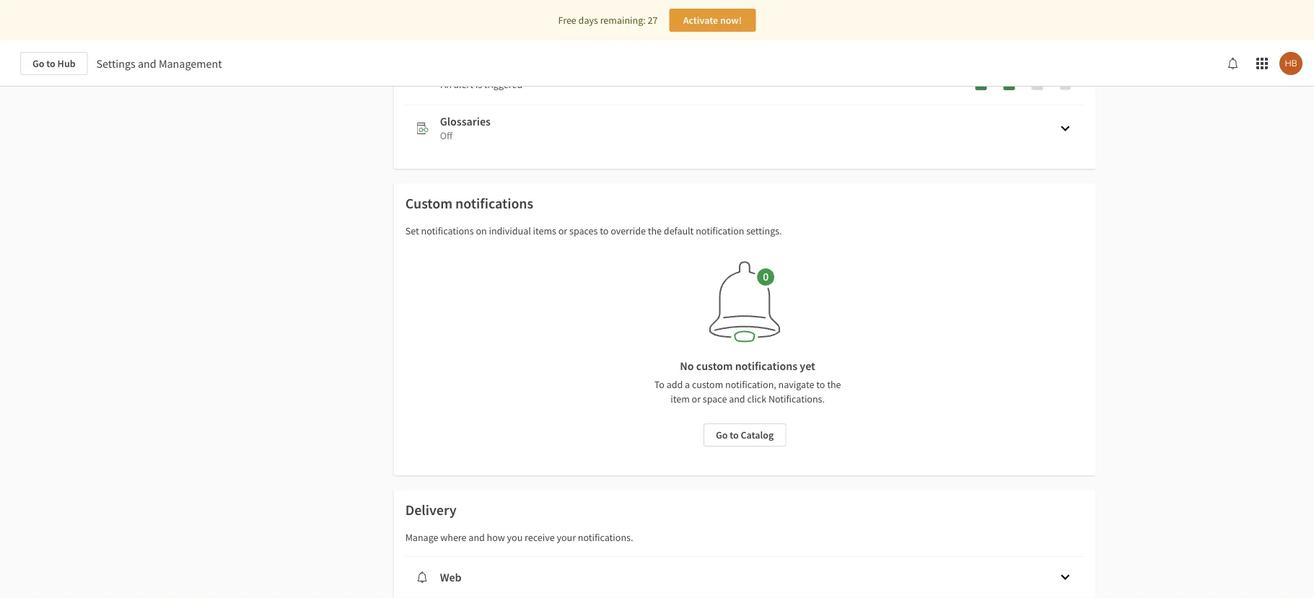 Task type: describe. For each thing, give the bounding box(es) containing it.
catalog
[[741, 429, 774, 442]]

go for go to catalog
[[716, 429, 728, 442]]

now!
[[720, 14, 742, 27]]

set
[[405, 224, 419, 237]]

navigate
[[779, 378, 815, 391]]

notification
[[696, 224, 744, 237]]

activate now!
[[683, 14, 742, 27]]

your
[[557, 531, 576, 544]]

notifications inside no custom notifications yet to add a custom notification, navigate to the item or space and click notifications.
[[735, 359, 798, 373]]

0 horizontal spatial or
[[558, 224, 567, 237]]

an
[[441, 78, 452, 91]]

off
[[440, 129, 453, 142]]

spaces
[[570, 224, 598, 237]]

main content containing custom notifications
[[0, 0, 1314, 598]]

web
[[440, 570, 462, 585]]

free
[[558, 14, 577, 27]]

custom
[[405, 195, 453, 213]]

space
[[703, 393, 727, 406]]

go to catalog button
[[704, 424, 786, 447]]

alert
[[454, 78, 473, 91]]

notifications.
[[769, 393, 825, 406]]

activate
[[683, 14, 718, 27]]

you
[[507, 531, 523, 544]]

settings
[[96, 56, 136, 71]]

2 vertical spatial and
[[469, 531, 485, 544]]

activate now! link
[[669, 9, 756, 32]]

0 horizontal spatial the
[[648, 224, 662, 237]]

to inside button
[[730, 429, 739, 442]]

days
[[579, 14, 598, 27]]

default
[[664, 224, 694, 237]]

click
[[747, 393, 767, 406]]

and inside no custom notifications yet to add a custom notification, navigate to the item or space and click notifications.
[[729, 393, 745, 406]]

no
[[680, 359, 694, 373]]

go to hub link
[[20, 52, 88, 75]]

yet
[[800, 359, 816, 373]]



Task type: vqa. For each thing, say whether or not it's contained in the screenshot.
The Time
no



Task type: locate. For each thing, give the bounding box(es) containing it.
1 vertical spatial custom
[[692, 378, 723, 391]]

1 horizontal spatial go
[[716, 429, 728, 442]]

go to catalog
[[716, 429, 774, 442]]

or
[[558, 224, 567, 237], [692, 393, 701, 406]]

to right navigate
[[817, 378, 825, 391]]

notifications up notification,
[[735, 359, 798, 373]]

an alert is triggered
[[441, 78, 523, 91]]

custom up the space
[[692, 378, 723, 391]]

go left catalog
[[716, 429, 728, 442]]

individual
[[489, 224, 531, 237]]

the right navigate
[[827, 378, 841, 391]]

to right spaces on the top left of the page
[[600, 224, 609, 237]]

and left how
[[469, 531, 485, 544]]

0 vertical spatial custom
[[696, 359, 733, 373]]

notifications up on
[[456, 195, 534, 213]]

free days remaining: 27
[[558, 14, 658, 27]]

0 horizontal spatial and
[[138, 56, 156, 71]]

triggered
[[484, 78, 523, 91]]

0 vertical spatial the
[[648, 224, 662, 237]]

manage where and how you receive your notifications.
[[405, 531, 633, 544]]

the left default
[[648, 224, 662, 237]]

27
[[648, 14, 658, 27]]

add
[[667, 378, 683, 391]]

custom right no
[[696, 359, 733, 373]]

and
[[138, 56, 156, 71], [729, 393, 745, 406], [469, 531, 485, 544]]

1 vertical spatial and
[[729, 393, 745, 406]]

howard brown image
[[1280, 52, 1303, 75]]

web button
[[405, 557, 1084, 598]]

main content
[[0, 0, 1314, 598]]

and left click
[[729, 393, 745, 406]]

custom
[[696, 359, 733, 373], [692, 378, 723, 391]]

no custom notifications yet to add a custom notification, navigate to the item or space and click notifications.
[[654, 359, 841, 406]]

set notifications on individual items or spaces to override the default notification settings.
[[405, 224, 782, 237]]

is
[[475, 78, 482, 91]]

go inside button
[[716, 429, 728, 442]]

override
[[611, 224, 646, 237]]

glossaries off
[[440, 114, 491, 142]]

the
[[648, 224, 662, 237], [827, 378, 841, 391]]

or right items on the top left
[[558, 224, 567, 237]]

settings and management
[[96, 56, 222, 71]]

manage
[[405, 531, 438, 544]]

or inside no custom notifications yet to add a custom notification, navigate to the item or space and click notifications.
[[692, 393, 701, 406]]

2 horizontal spatial and
[[729, 393, 745, 406]]

1 horizontal spatial and
[[469, 531, 485, 544]]

settings.
[[746, 224, 782, 237]]

notifications down the custom
[[421, 224, 474, 237]]

to inside no custom notifications yet to add a custom notification, navigate to the item or space and click notifications.
[[817, 378, 825, 391]]

custom notifications
[[405, 195, 534, 213]]

the inside no custom notifications yet to add a custom notification, navigate to the item or space and click notifications.
[[827, 378, 841, 391]]

to left catalog
[[730, 429, 739, 442]]

1 horizontal spatial or
[[692, 393, 701, 406]]

notifications for custom
[[456, 195, 534, 213]]

0 vertical spatial or
[[558, 224, 567, 237]]

items
[[533, 224, 556, 237]]

0 vertical spatial and
[[138, 56, 156, 71]]

1 vertical spatial or
[[692, 393, 701, 406]]

hub
[[57, 57, 75, 70]]

and right settings
[[138, 56, 156, 71]]

how
[[487, 531, 505, 544]]

0 vertical spatial notifications
[[456, 195, 534, 213]]

receive
[[525, 531, 555, 544]]

notification,
[[725, 378, 776, 391]]

0 horizontal spatial go
[[32, 57, 44, 70]]

1 vertical spatial the
[[827, 378, 841, 391]]

go for go to hub
[[32, 57, 44, 70]]

go left hub
[[32, 57, 44, 70]]

notifications for set
[[421, 224, 474, 237]]

notifications
[[456, 195, 534, 213], [421, 224, 474, 237], [735, 359, 798, 373]]

1 vertical spatial notifications
[[421, 224, 474, 237]]

item
[[671, 393, 690, 406]]

to
[[654, 378, 665, 391]]

where
[[440, 531, 467, 544]]

a
[[685, 378, 690, 391]]

or right item
[[692, 393, 701, 406]]

2 vertical spatial notifications
[[735, 359, 798, 373]]

0 vertical spatial go
[[32, 57, 44, 70]]

management
[[159, 56, 222, 71]]

1 horizontal spatial the
[[827, 378, 841, 391]]

go
[[32, 57, 44, 70], [716, 429, 728, 442]]

delivery
[[405, 501, 457, 519]]

to left hub
[[46, 57, 55, 70]]

go to hub
[[32, 57, 75, 70]]

glossaries
[[440, 114, 491, 128]]

on
[[476, 224, 487, 237]]

to
[[46, 57, 55, 70], [600, 224, 609, 237], [817, 378, 825, 391], [730, 429, 739, 442]]

notifications.
[[578, 531, 633, 544]]

1 vertical spatial go
[[716, 429, 728, 442]]

remaining:
[[600, 14, 646, 27]]



